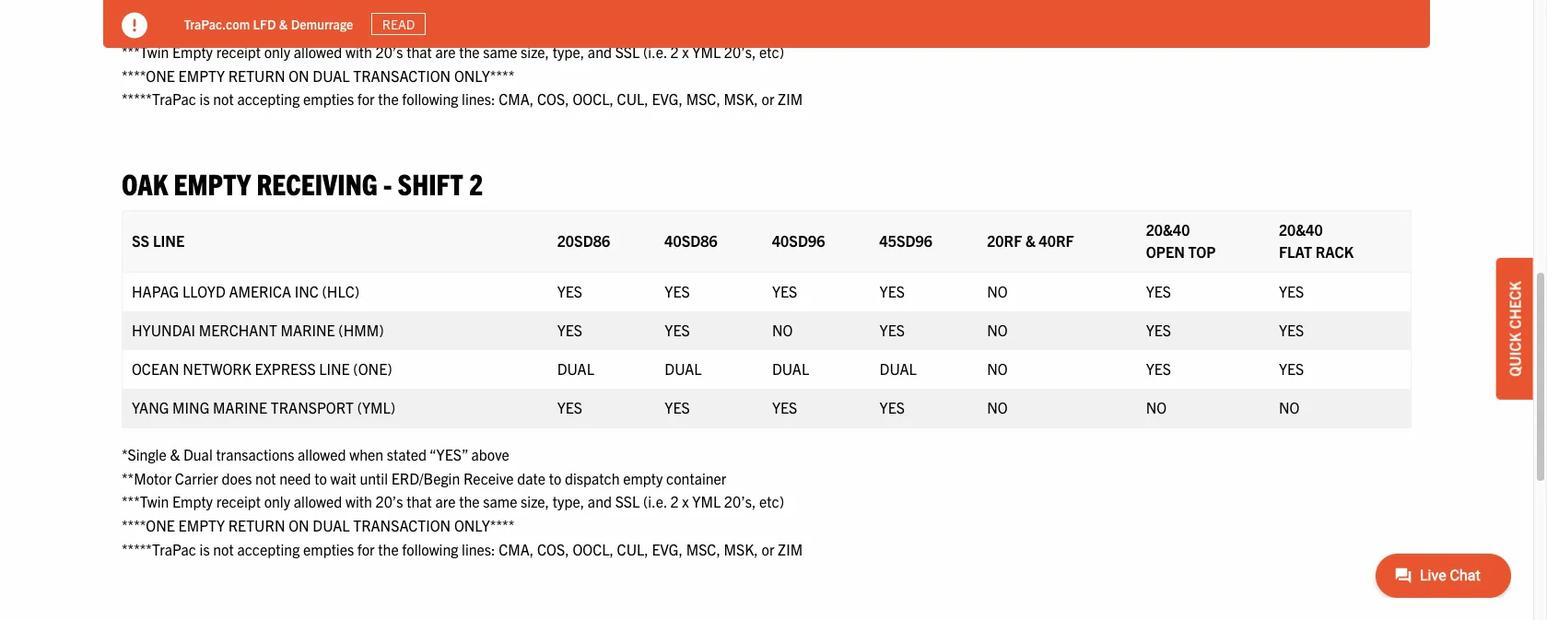 Task type: locate. For each thing, give the bounding box(es) containing it.
dispatch
[[565, 19, 620, 37], [565, 469, 620, 487]]

solid image
[[122, 13, 147, 39]]

msk,
[[724, 90, 758, 108], [724, 540, 758, 558]]

and
[[588, 42, 612, 61], [588, 493, 612, 511]]

1 container from the top
[[666, 19, 727, 37]]

is inside the **motor carrier does not need to wait until erd/begin receive date to dispatch empty container ***twin empty receipt only allowed with 20's that are the same size, type, and ssl (i.e. 2 x yml 20's, etc) ****one empty return on dual transaction only**** *****trapac is not accepting empties for the following lines: cma, cos, oocl, cul, evg, msc, msk, or zim
[[200, 90, 210, 108]]

2 need from the top
[[279, 469, 311, 487]]

for
[[357, 90, 375, 108], [357, 540, 375, 558]]

empty inside *single & dual transactions allowed when stated "yes" above **motor carrier does not need to wait until erd/begin receive date to dispatch empty container ***twin empty receipt only allowed with 20's that are the same size, type, and ssl (i.e. 2 x yml 20's, etc) ****one empty return on dual transaction only**** *****trapac is not accepting empties for the following lines: cma, cos, oocl, cul, evg, msc, msk, or zim
[[178, 516, 225, 535]]

20&40 open top
[[1146, 221, 1216, 261]]

that inside *single & dual transactions allowed when stated "yes" above **motor carrier does not need to wait until erd/begin receive date to dispatch empty container ***twin empty receipt only allowed with 20's that are the same size, type, and ssl (i.e. 2 x yml 20's, etc) ****one empty return on dual transaction only**** *****trapac is not accepting empties for the following lines: cma, cos, oocl, cul, evg, msc, msk, or zim
[[407, 493, 432, 511]]

does left lfd
[[222, 19, 252, 37]]

1 vertical spatial cma,
[[499, 540, 534, 558]]

with down demurrage
[[346, 42, 372, 61]]

wait inside the **motor carrier does not need to wait until erd/begin receive date to dispatch empty container ***twin empty receipt only allowed with 20's that are the same size, type, and ssl (i.e. 2 x yml 20's, etc) ****one empty return on dual transaction only**** *****trapac is not accepting empties for the following lines: cma, cos, oocl, cul, evg, msc, msk, or zim
[[331, 19, 357, 37]]

allowed down "transactions"
[[294, 493, 342, 511]]

empties inside the **motor carrier does not need to wait until erd/begin receive date to dispatch empty container ***twin empty receipt only allowed with 20's that are the same size, type, and ssl (i.e. 2 x yml 20's, etc) ****one empty return on dual transaction only**** *****trapac is not accepting empties for the following lines: cma, cos, oocl, cul, evg, msc, msk, or zim
[[303, 90, 354, 108]]

stated
[[387, 445, 427, 464]]

2 wait from the top
[[331, 469, 357, 487]]

& left dual
[[170, 445, 180, 464]]

1 and from the top
[[588, 42, 612, 61]]

1 empty from the top
[[172, 42, 213, 61]]

2 that from the top
[[407, 493, 432, 511]]

flat
[[1279, 243, 1313, 261]]

20&40 inside 20&40 flat rack
[[1279, 221, 1323, 239]]

0 vertical spatial for
[[357, 90, 375, 108]]

20sd86
[[557, 232, 610, 250]]

x
[[682, 42, 689, 61], [682, 493, 689, 511]]

for inside the **motor carrier does not need to wait until erd/begin receive date to dispatch empty container ***twin empty receipt only allowed with 20's that are the same size, type, and ssl (i.e. 2 x yml 20's, etc) ****one empty return on dual transaction only**** *****trapac is not accepting empties for the following lines: cma, cos, oocl, cul, evg, msc, msk, or zim
[[357, 90, 375, 108]]

**motor left trapac.com at the left
[[122, 19, 172, 37]]

0 horizontal spatial 20&40
[[1146, 221, 1190, 239]]

network
[[183, 360, 251, 378]]

date inside *single & dual transactions allowed when stated "yes" above **motor carrier does not need to wait until erd/begin receive date to dispatch empty container ***twin empty receipt only allowed with 20's that are the same size, type, and ssl (i.e. 2 x yml 20's, etc) ****one empty return on dual transaction only**** *****trapac is not accepting empties for the following lines: cma, cos, oocl, cul, evg, msc, msk, or zim
[[517, 469, 546, 487]]

only inside the **motor carrier does not need to wait until erd/begin receive date to dispatch empty container ***twin empty receipt only allowed with 20's that are the same size, type, and ssl (i.e. 2 x yml 20's, etc) ****one empty return on dual transaction only**** *****trapac is not accepting empties for the following lines: cma, cos, oocl, cul, evg, msc, msk, or zim
[[264, 42, 290, 61]]

2 cul, from the top
[[617, 540, 649, 558]]

yml inside the **motor carrier does not need to wait until erd/begin receive date to dispatch empty container ***twin empty receipt only allowed with 20's that are the same size, type, and ssl (i.e. 2 x yml 20's, etc) ****one empty return on dual transaction only**** *****trapac is not accepting empties for the following lines: cma, cos, oocl, cul, evg, msc, msk, or zim
[[693, 42, 721, 61]]

0 vertical spatial following
[[402, 90, 459, 108]]

0 vertical spatial msk,
[[724, 90, 758, 108]]

1 is from the top
[[200, 90, 210, 108]]

**motor down *single
[[122, 469, 172, 487]]

0 vertical spatial 20's,
[[724, 42, 756, 61]]

ming
[[172, 398, 210, 417]]

yml
[[693, 42, 721, 61], [693, 493, 721, 511]]

20's inside the **motor carrier does not need to wait until erd/begin receive date to dispatch empty container ***twin empty receipt only allowed with 20's that are the same size, type, and ssl (i.e. 2 x yml 20's, etc) ****one empty return on dual transaction only**** *****trapac is not accepting empties for the following lines: cma, cos, oocl, cul, evg, msc, msk, or zim
[[376, 42, 403, 61]]

0 vertical spatial ****one
[[122, 66, 175, 84]]

2 for from the top
[[357, 540, 375, 558]]

****one down solid icon
[[122, 66, 175, 84]]

transaction inside the **motor carrier does not need to wait until erd/begin receive date to dispatch empty container ***twin empty receipt only allowed with 20's that are the same size, type, and ssl (i.e. 2 x yml 20's, etc) ****one empty return on dual transaction only**** *****trapac is not accepting empties for the following lines: cma, cos, oocl, cul, evg, msc, msk, or zim
[[353, 66, 451, 84]]

0 vertical spatial does
[[222, 19, 252, 37]]

0 vertical spatial evg,
[[652, 90, 683, 108]]

carrier right solid icon
[[175, 19, 218, 37]]

0 vertical spatial erd/begin
[[391, 19, 460, 37]]

1 vertical spatial until
[[360, 469, 388, 487]]

****one inside *single & dual transactions allowed when stated "yes" above **motor carrier does not need to wait until erd/begin receive date to dispatch empty container ***twin empty receipt only allowed with 20's that are the same size, type, and ssl (i.e. 2 x yml 20's, etc) ****one empty return on dual transaction only**** *****trapac is not accepting empties for the following lines: cma, cos, oocl, cul, evg, msc, msk, or zim
[[122, 516, 175, 535]]

transactions
[[216, 445, 294, 464]]

40sd86
[[665, 232, 718, 250]]

receive
[[464, 19, 514, 37], [464, 469, 514, 487]]

empty
[[178, 66, 225, 84], [174, 165, 251, 201], [178, 516, 225, 535]]

1 vertical spatial ****one
[[122, 516, 175, 535]]

0 vertical spatial date
[[517, 19, 546, 37]]

evg, inside the **motor carrier does not need to wait until erd/begin receive date to dispatch empty container ***twin empty receipt only allowed with 20's that are the same size, type, and ssl (i.e. 2 x yml 20's, etc) ****one empty return on dual transaction only**** *****trapac is not accepting empties for the following lines: cma, cos, oocl, cul, evg, msc, msk, or zim
[[652, 90, 683, 108]]

type, inside the **motor carrier does not need to wait until erd/begin receive date to dispatch empty container ***twin empty receipt only allowed with 20's that are the same size, type, and ssl (i.e. 2 x yml 20's, etc) ****one empty return on dual transaction only**** *****trapac is not accepting empties for the following lines: cma, cos, oocl, cul, evg, msc, msk, or zim
[[553, 42, 585, 61]]

2 size, from the top
[[521, 493, 550, 511]]

not
[[255, 19, 276, 37], [213, 90, 234, 108], [255, 469, 276, 487], [213, 540, 234, 558]]

1 vertical spatial for
[[357, 540, 375, 558]]

1 does from the top
[[222, 19, 252, 37]]

2 inside the **motor carrier does not need to wait until erd/begin receive date to dispatch empty container ***twin empty receipt only allowed with 20's that are the same size, type, and ssl (i.e. 2 x yml 20's, etc) ****one empty return on dual transaction only**** *****trapac is not accepting empties for the following lines: cma, cos, oocl, cul, evg, msc, msk, or zim
[[671, 42, 679, 61]]

2 *****trapac from the top
[[122, 540, 196, 558]]

****one
[[122, 66, 175, 84], [122, 516, 175, 535]]

1 vertical spatial cos,
[[537, 540, 569, 558]]

2 carrier from the top
[[175, 469, 218, 487]]

2 msc, from the top
[[686, 540, 721, 558]]

only****
[[454, 66, 515, 84], [454, 516, 515, 535]]

empties inside *single & dual transactions allowed when stated "yes" above **motor carrier does not need to wait until erd/begin receive date to dispatch empty container ***twin empty receipt only allowed with 20's that are the same size, type, and ssl (i.e. 2 x yml 20's, etc) ****one empty return on dual transaction only**** *****trapac is not accepting empties for the following lines: cma, cos, oocl, cul, evg, msc, msk, or zim
[[303, 540, 354, 558]]

hyundai
[[132, 321, 195, 339]]

evg,
[[652, 90, 683, 108], [652, 540, 683, 558]]

& right lfd
[[280, 15, 288, 32]]

1 etc) from the top
[[760, 42, 785, 61]]

receive down above
[[464, 469, 514, 487]]

0 vertical spatial oocl,
[[573, 90, 614, 108]]

hapag lloyd america inc (hlc)
[[132, 282, 360, 301]]

(i.e. inside the **motor carrier does not need to wait until erd/begin receive date to dispatch empty container ***twin empty receipt only allowed with 20's that are the same size, type, and ssl (i.e. 2 x yml 20's, etc) ****one empty return on dual transaction only**** *****trapac is not accepting empties for the following lines: cma, cos, oocl, cul, evg, msc, msk, or zim
[[643, 42, 667, 61]]

0 vertical spatial same
[[483, 42, 518, 61]]

empty down trapac.com at the left
[[172, 42, 213, 61]]

1 ****one from the top
[[122, 66, 175, 84]]

0 vertical spatial cma,
[[499, 90, 534, 108]]

0 vertical spatial x
[[682, 42, 689, 61]]

2 following from the top
[[402, 540, 459, 558]]

2 x from the top
[[682, 493, 689, 511]]

1 vertical spatial yml
[[693, 493, 721, 511]]

1 vertical spatial 20's,
[[724, 493, 756, 511]]

1 empties from the top
[[303, 90, 354, 108]]

****one down *single
[[122, 516, 175, 535]]

read
[[383, 16, 415, 32]]

2 horizontal spatial &
[[1026, 232, 1036, 250]]

and inside the **motor carrier does not need to wait until erd/begin receive date to dispatch empty container ***twin empty receipt only allowed with 20's that are the same size, type, and ssl (i.e. 2 x yml 20's, etc) ****one empty return on dual transaction only**** *****trapac is not accepting empties for the following lines: cma, cos, oocl, cul, evg, msc, msk, or zim
[[588, 42, 612, 61]]

*****trapac
[[122, 90, 196, 108], [122, 540, 196, 558]]

0 vertical spatial size,
[[521, 42, 550, 61]]

1 vertical spatial and
[[588, 493, 612, 511]]

0 vertical spatial and
[[588, 42, 612, 61]]

return inside the **motor carrier does not need to wait until erd/begin receive date to dispatch empty container ***twin empty receipt only allowed with 20's that are the same size, type, and ssl (i.e. 2 x yml 20's, etc) ****one empty return on dual transaction only**** *****trapac is not accepting empties for the following lines: cma, cos, oocl, cul, evg, msc, msk, or zim
[[228, 66, 285, 84]]

1 vertical spatial receipt
[[216, 493, 261, 511]]

2 vertical spatial 2
[[671, 493, 679, 511]]

1 vertical spatial need
[[279, 469, 311, 487]]

1 following from the top
[[402, 90, 459, 108]]

erd/begin inside the **motor carrier does not need to wait until erd/begin receive date to dispatch empty container ***twin empty receipt only allowed with 20's that are the same size, type, and ssl (i.e. 2 x yml 20's, etc) ****one empty return on dual transaction only**** *****trapac is not accepting empties for the following lines: cma, cos, oocl, cul, evg, msc, msk, or zim
[[391, 19, 460, 37]]

2 or from the top
[[762, 540, 775, 558]]

2 type, from the top
[[553, 493, 585, 511]]

1 are from the top
[[436, 42, 456, 61]]

0 vertical spatial lines:
[[462, 90, 496, 108]]

on down demurrage
[[289, 66, 309, 84]]

0 vertical spatial yml
[[693, 42, 721, 61]]

1 with from the top
[[346, 42, 372, 61]]

2 on from the top
[[289, 516, 309, 535]]

ocean network express line (one)
[[132, 360, 392, 378]]

are
[[436, 42, 456, 61], [436, 493, 456, 511]]

20's down stated
[[376, 493, 403, 511]]

0 vertical spatial empties
[[303, 90, 354, 108]]

1 horizontal spatial marine
[[281, 321, 335, 339]]

1 yml from the top
[[693, 42, 721, 61]]

2 20's from the top
[[376, 493, 403, 511]]

allowed down demurrage
[[294, 42, 342, 61]]

marine
[[281, 321, 335, 339], [213, 398, 267, 417]]

oocl,
[[573, 90, 614, 108], [573, 540, 614, 558]]

20's
[[376, 42, 403, 61], [376, 493, 403, 511]]

date inside the **motor carrier does not need to wait until erd/begin receive date to dispatch empty container ***twin empty receipt only allowed with 20's that are the same size, type, and ssl (i.e. 2 x yml 20's, etc) ****one empty return on dual transaction only**** *****trapac is not accepting empties for the following lines: cma, cos, oocl, cul, evg, msc, msk, or zim
[[517, 19, 546, 37]]

merchant
[[199, 321, 277, 339]]

1 for from the top
[[357, 90, 375, 108]]

return
[[228, 66, 285, 84], [228, 516, 285, 535]]

until right demurrage
[[360, 19, 388, 37]]

0 vertical spatial empty
[[178, 66, 225, 84]]

2 vertical spatial &
[[170, 445, 180, 464]]

1 accepting from the top
[[237, 90, 300, 108]]

msk, inside the **motor carrier does not need to wait until erd/begin receive date to dispatch empty container ***twin empty receipt only allowed with 20's that are the same size, type, and ssl (i.e. 2 x yml 20's, etc) ****one empty return on dual transaction only**** *****trapac is not accepting empties for the following lines: cma, cos, oocl, cul, evg, msc, msk, or zim
[[724, 90, 758, 108]]

date
[[517, 19, 546, 37], [517, 469, 546, 487]]

2 is from the top
[[200, 540, 210, 558]]

1 vertical spatial type,
[[553, 493, 585, 511]]

***twin down *single
[[122, 493, 169, 511]]

2 container from the top
[[666, 469, 727, 487]]

0 vertical spatial dispatch
[[565, 19, 620, 37]]

allowed left "when" in the left bottom of the page
[[298, 445, 346, 464]]

erd/begin inside *single & dual transactions allowed when stated "yes" above **motor carrier does not need to wait until erd/begin receive date to dispatch empty container ***twin empty receipt only allowed with 20's that are the same size, type, and ssl (i.e. 2 x yml 20's, etc) ****one empty return on dual transaction only**** *****trapac is not accepting empties for the following lines: cma, cos, oocl, cul, evg, msc, msk, or zim
[[391, 469, 460, 487]]

need inside *single & dual transactions allowed when stated "yes" above **motor carrier does not need to wait until erd/begin receive date to dispatch empty container ***twin empty receipt only allowed with 20's that are the same size, type, and ssl (i.e. 2 x yml 20's, etc) ****one empty return on dual transaction only**** *****trapac is not accepting empties for the following lines: cma, cos, oocl, cul, evg, msc, msk, or zim
[[279, 469, 311, 487]]

are inside *single & dual transactions allowed when stated "yes" above **motor carrier does not need to wait until erd/begin receive date to dispatch empty container ***twin empty receipt only allowed with 20's that are the same size, type, and ssl (i.e. 2 x yml 20's, etc) ****one empty return on dual transaction only**** *****trapac is not accepting empties for the following lines: cma, cos, oocl, cul, evg, msc, msk, or zim
[[436, 493, 456, 511]]

only down "transactions"
[[264, 493, 290, 511]]

empty down dual
[[172, 493, 213, 511]]

type,
[[553, 42, 585, 61], [553, 493, 585, 511]]

that
[[407, 42, 432, 61], [407, 493, 432, 511]]

2 accepting from the top
[[237, 540, 300, 558]]

msc, inside *single & dual transactions allowed when stated "yes" above **motor carrier does not need to wait until erd/begin receive date to dispatch empty container ***twin empty receipt only allowed with 20's that are the same size, type, and ssl (i.e. 2 x yml 20's, etc) ****one empty return on dual transaction only**** *****trapac is not accepting empties for the following lines: cma, cos, oocl, cul, evg, msc, msk, or zim
[[686, 540, 721, 558]]

accepting
[[237, 90, 300, 108], [237, 540, 300, 558]]

20&40 up flat
[[1279, 221, 1323, 239]]

0 vertical spatial accepting
[[237, 90, 300, 108]]

2 yml from the top
[[693, 493, 721, 511]]

2 same from the top
[[483, 493, 518, 511]]

line right ss
[[153, 232, 185, 250]]

0 vertical spatial *****trapac
[[122, 90, 196, 108]]

(i.e.
[[643, 42, 667, 61], [643, 493, 667, 511]]

2 does from the top
[[222, 469, 252, 487]]

empty inside the **motor carrier does not need to wait until erd/begin receive date to dispatch empty container ***twin empty receipt only allowed with 20's that are the same size, type, and ssl (i.e. 2 x yml 20's, etc) ****one empty return on dual transaction only**** *****trapac is not accepting empties for the following lines: cma, cos, oocl, cul, evg, msc, msk, or zim
[[178, 66, 225, 84]]

1 type, from the top
[[553, 42, 585, 61]]

empties
[[303, 90, 354, 108], [303, 540, 354, 558]]

return inside *single & dual transactions allowed when stated "yes" above **motor carrier does not need to wait until erd/begin receive date to dispatch empty container ***twin empty receipt only allowed with 20's that are the same size, type, and ssl (i.e. 2 x yml 20's, etc) ****one empty return on dual transaction only**** *****trapac is not accepting empties for the following lines: cma, cos, oocl, cul, evg, msc, msk, or zim
[[228, 516, 285, 535]]

2 evg, from the top
[[652, 540, 683, 558]]

dual
[[313, 66, 350, 84], [557, 360, 594, 378], [665, 360, 702, 378], [772, 360, 809, 378], [880, 360, 917, 378], [313, 516, 350, 535]]

with down "when" in the left bottom of the page
[[346, 493, 372, 511]]

only**** inside the **motor carrier does not need to wait until erd/begin receive date to dispatch empty container ***twin empty receipt only allowed with 20's that are the same size, type, and ssl (i.e. 2 x yml 20's, etc) ****one empty return on dual transaction only**** *****trapac is not accepting empties for the following lines: cma, cos, oocl, cul, evg, msc, msk, or zim
[[454, 66, 515, 84]]

1 vertical spatial 2
[[469, 165, 483, 201]]

etc)
[[760, 42, 785, 61], [760, 493, 785, 511]]

need right lfd
[[279, 19, 311, 37]]

transaction
[[353, 66, 451, 84], [353, 516, 451, 535]]

1 vertical spatial evg,
[[652, 540, 683, 558]]

20&40 inside 20&40 open top
[[1146, 221, 1190, 239]]

1 vertical spatial date
[[517, 469, 546, 487]]

size, inside *single & dual transactions allowed when stated "yes" above **motor carrier does not need to wait until erd/begin receive date to dispatch empty container ***twin empty receipt only allowed with 20's that are the same size, type, and ssl (i.e. 2 x yml 20's, etc) ****one empty return on dual transaction only**** *****trapac is not accepting empties for the following lines: cma, cos, oocl, cul, evg, msc, msk, or zim
[[521, 493, 550, 511]]

with
[[346, 42, 372, 61], [346, 493, 372, 511]]

1 only from the top
[[264, 42, 290, 61]]

dual inside *single & dual transactions allowed when stated "yes" above **motor carrier does not need to wait until erd/begin receive date to dispatch empty container ***twin empty receipt only allowed with 20's that are the same size, type, and ssl (i.e. 2 x yml 20's, etc) ****one empty return on dual transaction only**** *****trapac is not accepting empties for the following lines: cma, cos, oocl, cul, evg, msc, msk, or zim
[[313, 516, 350, 535]]

etc) inside the **motor carrier does not need to wait until erd/begin receive date to dispatch empty container ***twin empty receipt only allowed with 20's that are the same size, type, and ssl (i.e. 2 x yml 20's, etc) ****one empty return on dual transaction only**** *****trapac is not accepting empties for the following lines: cma, cos, oocl, cul, evg, msc, msk, or zim
[[760, 42, 785, 61]]

0 vertical spatial on
[[289, 66, 309, 84]]

etc) inside *single & dual transactions allowed when stated "yes" above **motor carrier does not need to wait until erd/begin receive date to dispatch empty container ***twin empty receipt only allowed with 20's that are the same size, type, and ssl (i.e. 2 x yml 20's, etc) ****one empty return on dual transaction only**** *****trapac is not accepting empties for the following lines: cma, cos, oocl, cul, evg, msc, msk, or zim
[[760, 493, 785, 511]]

2 are from the top
[[436, 493, 456, 511]]

0 vertical spatial only****
[[454, 66, 515, 84]]

or inside the **motor carrier does not need to wait until erd/begin receive date to dispatch empty container ***twin empty receipt only allowed with 20's that are the same size, type, and ssl (i.e. 2 x yml 20's, etc) ****one empty return on dual transaction only**** *****trapac is not accepting empties for the following lines: cma, cos, oocl, cul, evg, msc, msk, or zim
[[762, 90, 775, 108]]

(hmm)
[[339, 321, 384, 339]]

container
[[666, 19, 727, 37], [666, 469, 727, 487]]

*****trapac inside *single & dual transactions allowed when stated "yes" above **motor carrier does not need to wait until erd/begin receive date to dispatch empty container ***twin empty receipt only allowed with 20's that are the same size, type, and ssl (i.e. 2 x yml 20's, etc) ****one empty return on dual transaction only**** *****trapac is not accepting empties for the following lines: cma, cos, oocl, cul, evg, msc, msk, or zim
[[122, 540, 196, 558]]

lines: inside the **motor carrier does not need to wait until erd/begin receive date to dispatch empty container ***twin empty receipt only allowed with 20's that are the same size, type, and ssl (i.e. 2 x yml 20's, etc) ****one empty return on dual transaction only**** *****trapac is not accepting empties for the following lines: cma, cos, oocl, cul, evg, msc, msk, or zim
[[462, 90, 496, 108]]

0 vertical spatial container
[[666, 19, 727, 37]]

marine down ocean network express line (one)
[[213, 398, 267, 417]]

does
[[222, 19, 252, 37], [222, 469, 252, 487]]

1 cma, from the top
[[499, 90, 534, 108]]

check
[[1506, 281, 1525, 329]]

receipt inside *single & dual transactions allowed when stated "yes" above **motor carrier does not need to wait until erd/begin receive date to dispatch empty container ***twin empty receipt only allowed with 20's that are the same size, type, and ssl (i.e. 2 x yml 20's, etc) ****one empty return on dual transaction only**** *****trapac is not accepting empties for the following lines: cma, cos, oocl, cul, evg, msc, msk, or zim
[[216, 493, 261, 511]]

1 dispatch from the top
[[565, 19, 620, 37]]

is inside *single & dual transactions allowed when stated "yes" above **motor carrier does not need to wait until erd/begin receive date to dispatch empty container ***twin empty receipt only allowed with 20's that are the same size, type, and ssl (i.e. 2 x yml 20's, etc) ****one empty return on dual transaction only**** *****trapac is not accepting empties for the following lines: cma, cos, oocl, cul, evg, msc, msk, or zim
[[200, 540, 210, 558]]

0 vertical spatial empty
[[172, 42, 213, 61]]

0 vertical spatial 20's
[[376, 42, 403, 61]]

1 vertical spatial **motor
[[122, 469, 172, 487]]

1 or from the top
[[762, 90, 775, 108]]

0 vertical spatial ***twin
[[122, 42, 169, 61]]

2 dispatch from the top
[[565, 469, 620, 487]]

1 vertical spatial oocl,
[[573, 540, 614, 558]]

0 vertical spatial line
[[153, 232, 185, 250]]

receipt down trapac.com at the left
[[216, 42, 261, 61]]

no
[[987, 282, 1008, 301], [772, 321, 793, 339], [987, 321, 1008, 339], [987, 360, 1008, 378], [987, 398, 1008, 417], [1146, 398, 1167, 417], [1279, 398, 1300, 417]]

1 size, from the top
[[521, 42, 550, 61]]

40sd96
[[772, 232, 825, 250]]

1 vertical spatial transaction
[[353, 516, 451, 535]]

that down stated
[[407, 493, 432, 511]]

1 vertical spatial ssl
[[615, 493, 640, 511]]

oak
[[122, 165, 168, 201]]

1 *****trapac from the top
[[122, 90, 196, 108]]

marine down inc at the left top
[[281, 321, 335, 339]]

1 vertical spatial line
[[319, 360, 350, 378]]

quick check
[[1506, 281, 1525, 376]]

2 until from the top
[[360, 469, 388, 487]]

wait left read link
[[331, 19, 357, 37]]

yang ming marine transport (yml)
[[132, 398, 396, 417]]

1 vertical spatial receive
[[464, 469, 514, 487]]

20rf & 40rf
[[987, 232, 1074, 250]]

2 empties from the top
[[303, 540, 354, 558]]

cul, inside the **motor carrier does not need to wait until erd/begin receive date to dispatch empty container ***twin empty receipt only allowed with 20's that are the same size, type, and ssl (i.e. 2 x yml 20's, etc) ****one empty return on dual transaction only**** *****trapac is not accepting empties for the following lines: cma, cos, oocl, cul, evg, msc, msk, or zim
[[617, 90, 649, 108]]

2 (i.e. from the top
[[643, 493, 667, 511]]

only down trapac.com lfd & demurrage
[[264, 42, 290, 61]]

lloyd
[[182, 282, 226, 301]]

2 ssl from the top
[[615, 493, 640, 511]]

ssl
[[615, 42, 640, 61], [615, 493, 640, 511]]

0 vertical spatial allowed
[[294, 42, 342, 61]]

does down "transactions"
[[222, 469, 252, 487]]

x inside *single & dual transactions allowed when stated "yes" above **motor carrier does not need to wait until erd/begin receive date to dispatch empty container ***twin empty receipt only allowed with 20's that are the same size, type, and ssl (i.e. 2 x yml 20's, etc) ****one empty return on dual transaction only**** *****trapac is not accepting empties for the following lines: cma, cos, oocl, cul, evg, msc, msk, or zim
[[682, 493, 689, 511]]

wait
[[331, 19, 357, 37], [331, 469, 357, 487]]

1 vertical spatial lines:
[[462, 540, 496, 558]]

20&40 up the open
[[1146, 221, 1190, 239]]

1 transaction from the top
[[353, 66, 451, 84]]

2 with from the top
[[346, 493, 372, 511]]

1 ***twin from the top
[[122, 42, 169, 61]]

empty down dual
[[178, 516, 225, 535]]

empty
[[172, 42, 213, 61], [172, 493, 213, 511]]

that down read
[[407, 42, 432, 61]]

carrier down dual
[[175, 469, 218, 487]]

20's,
[[724, 42, 756, 61], [724, 493, 756, 511]]

"yes"
[[430, 445, 468, 464]]

0 horizontal spatial &
[[170, 445, 180, 464]]

1 x from the top
[[682, 42, 689, 61]]

1 cul, from the top
[[617, 90, 649, 108]]

hapag
[[132, 282, 179, 301]]

1 horizontal spatial line
[[319, 360, 350, 378]]

0 vertical spatial ssl
[[615, 42, 640, 61]]

2 etc) from the top
[[760, 493, 785, 511]]

2 receive from the top
[[464, 469, 514, 487]]

1 receipt from the top
[[216, 42, 261, 61]]

on inside the **motor carrier does not need to wait until erd/begin receive date to dispatch empty container ***twin empty receipt only allowed with 20's that are the same size, type, and ssl (i.e. 2 x yml 20's, etc) ****one empty return on dual transaction only**** *****trapac is not accepting empties for the following lines: cma, cos, oocl, cul, evg, msc, msk, or zim
[[289, 66, 309, 84]]

1 only**** from the top
[[454, 66, 515, 84]]

dispatch inside the **motor carrier does not need to wait until erd/begin receive date to dispatch empty container ***twin empty receipt only allowed with 20's that are the same size, type, and ssl (i.e. 2 x yml 20's, etc) ****one empty return on dual transaction only**** *****trapac is not accepting empties for the following lines: cma, cos, oocl, cul, evg, msc, msk, or zim
[[565, 19, 620, 37]]

receipt down "transactions"
[[216, 493, 261, 511]]

demurrage
[[291, 15, 354, 32]]

1 zim from the top
[[778, 90, 803, 108]]

is
[[200, 90, 210, 108], [200, 540, 210, 558]]

are inside the **motor carrier does not need to wait until erd/begin receive date to dispatch empty container ***twin empty receipt only allowed with 20's that are the same size, type, and ssl (i.e. 2 x yml 20's, etc) ****one empty return on dual transaction only**** *****trapac is not accepting empties for the following lines: cma, cos, oocl, cul, evg, msc, msk, or zim
[[436, 42, 456, 61]]

2 cma, from the top
[[499, 540, 534, 558]]

receipt
[[216, 42, 261, 61], [216, 493, 261, 511]]

cma, inside the **motor carrier does not need to wait until erd/begin receive date to dispatch empty container ***twin empty receipt only allowed with 20's that are the same size, type, and ssl (i.e. 2 x yml 20's, etc) ****one empty return on dual transaction only**** *****trapac is not accepting empties for the following lines: cma, cos, oocl, cul, evg, msc, msk, or zim
[[499, 90, 534, 108]]

until inside *single & dual transactions allowed when stated "yes" above **motor carrier does not need to wait until erd/begin receive date to dispatch empty container ***twin empty receipt only allowed with 20's that are the same size, type, and ssl (i.e. 2 x yml 20's, etc) ****one empty return on dual transaction only**** *****trapac is not accepting empties for the following lines: cma, cos, oocl, cul, evg, msc, msk, or zim
[[360, 469, 388, 487]]

0 vertical spatial or
[[762, 90, 775, 108]]

0 vertical spatial transaction
[[353, 66, 451, 84]]

wait down "when" in the left bottom of the page
[[331, 469, 357, 487]]

0 vertical spatial msc,
[[686, 90, 721, 108]]

size,
[[521, 42, 550, 61], [521, 493, 550, 511]]

erd/begin
[[391, 19, 460, 37], [391, 469, 460, 487]]

cma, inside *single & dual transactions allowed when stated "yes" above **motor carrier does not need to wait until erd/begin receive date to dispatch empty container ***twin empty receipt only allowed with 20's that are the same size, type, and ssl (i.e. 2 x yml 20's, etc) ****one empty return on dual transaction only**** *****trapac is not accepting empties for the following lines: cma, cos, oocl, cul, evg, msc, msk, or zim
[[499, 540, 534, 558]]

1 msk, from the top
[[724, 90, 758, 108]]

***twin down solid icon
[[122, 42, 169, 61]]

**motor inside *single & dual transactions allowed when stated "yes" above **motor carrier does not need to wait until erd/begin receive date to dispatch empty container ***twin empty receipt only allowed with 20's that are the same size, type, and ssl (i.e. 2 x yml 20's, etc) ****one empty return on dual transaction only**** *****trapac is not accepting empties for the following lines: cma, cos, oocl, cul, evg, msc, msk, or zim
[[122, 469, 172, 487]]

1 erd/begin from the top
[[391, 19, 460, 37]]

1 vertical spatial accepting
[[237, 540, 300, 558]]

allowed
[[294, 42, 342, 61], [298, 445, 346, 464], [294, 493, 342, 511]]

***twin
[[122, 42, 169, 61], [122, 493, 169, 511]]

1 vertical spatial msc,
[[686, 540, 721, 558]]

only
[[264, 42, 290, 61], [264, 493, 290, 511]]

0 vertical spatial **motor
[[122, 19, 172, 37]]

transaction inside *single & dual transactions allowed when stated "yes" above **motor carrier does not need to wait until erd/begin receive date to dispatch empty container ***twin empty receipt only allowed with 20's that are the same size, type, and ssl (i.e. 2 x yml 20's, etc) ****one empty return on dual transaction only**** *****trapac is not accepting empties for the following lines: cma, cos, oocl, cul, evg, msc, msk, or zim
[[353, 516, 451, 535]]

2 date from the top
[[517, 469, 546, 487]]

type, inside *single & dual transactions allowed when stated "yes" above **motor carrier does not need to wait until erd/begin receive date to dispatch empty container ***twin empty receipt only allowed with 20's that are the same size, type, and ssl (i.e. 2 x yml 20's, etc) ****one empty return on dual transaction only**** *****trapac is not accepting empties for the following lines: cma, cos, oocl, cul, evg, msc, msk, or zim
[[553, 493, 585, 511]]

1 carrier from the top
[[175, 19, 218, 37]]

2 **motor from the top
[[122, 469, 172, 487]]

1 vertical spatial only****
[[454, 516, 515, 535]]

return down lfd
[[228, 66, 285, 84]]

&
[[280, 15, 288, 32], [1026, 232, 1036, 250], [170, 445, 180, 464]]

& for *single & dual transactions allowed when stated "yes" above **motor carrier does not need to wait until erd/begin receive date to dispatch empty container ***twin empty receipt only allowed with 20's that are the same size, type, and ssl (i.e. 2 x yml 20's, etc) ****one empty return on dual transaction only**** *****trapac is not accepting empties for the following lines: cma, cos, oocl, cul, evg, msc, msk, or zim
[[170, 445, 180, 464]]

1 msc, from the top
[[686, 90, 721, 108]]

1 wait from the top
[[331, 19, 357, 37]]

1 vertical spatial cul,
[[617, 540, 649, 558]]

1 vertical spatial carrier
[[175, 469, 218, 487]]

marine for ming
[[213, 398, 267, 417]]

& for 20rf & 40rf
[[1026, 232, 1036, 250]]

rack
[[1316, 243, 1354, 261]]

1 vertical spatial marine
[[213, 398, 267, 417]]

1 vertical spatial dispatch
[[565, 469, 620, 487]]

20's, inside *single & dual transactions allowed when stated "yes" above **motor carrier does not need to wait until erd/begin receive date to dispatch empty container ***twin empty receipt only allowed with 20's that are the same size, type, and ssl (i.e. 2 x yml 20's, etc) ****one empty return on dual transaction only**** *****trapac is not accepting empties for the following lines: cma, cos, oocl, cul, evg, msc, msk, or zim
[[724, 493, 756, 511]]

0 vertical spatial cul,
[[617, 90, 649, 108]]

1 that from the top
[[407, 42, 432, 61]]

1 vertical spatial or
[[762, 540, 775, 558]]

1 vertical spatial same
[[483, 493, 518, 511]]

2 erd/begin from the top
[[391, 469, 460, 487]]

1 vertical spatial x
[[682, 493, 689, 511]]

same
[[483, 42, 518, 61], [483, 493, 518, 511]]

1 cos, from the top
[[537, 90, 569, 108]]

0 vertical spatial etc)
[[760, 42, 785, 61]]

oocl, inside the **motor carrier does not need to wait until erd/begin receive date to dispatch empty container ***twin empty receipt only allowed with 20's that are the same size, type, and ssl (i.e. 2 x yml 20's, etc) ****one empty return on dual transaction only**** *****trapac is not accepting empties for the following lines: cma, cos, oocl, cul, evg, msc, msk, or zim
[[573, 90, 614, 108]]

dispatch inside *single & dual transactions allowed when stated "yes" above **motor carrier does not need to wait until erd/begin receive date to dispatch empty container ***twin empty receipt only allowed with 20's that are the same size, type, and ssl (i.e. 2 x yml 20's, etc) ****one empty return on dual transaction only**** *****trapac is not accepting empties for the following lines: cma, cos, oocl, cul, evg, msc, msk, or zim
[[565, 469, 620, 487]]

transaction down read
[[353, 66, 451, 84]]

cos,
[[537, 90, 569, 108], [537, 540, 569, 558]]

(hlc)
[[322, 282, 360, 301]]

0 vertical spatial receipt
[[216, 42, 261, 61]]

2 20's, from the top
[[724, 493, 756, 511]]

1 vertical spatial does
[[222, 469, 252, 487]]

2 lines: from the top
[[462, 540, 496, 558]]

& left 40rf
[[1026, 232, 1036, 250]]

1 vertical spatial (i.e.
[[643, 493, 667, 511]]

yes
[[557, 282, 583, 301], [665, 282, 690, 301], [772, 282, 798, 301], [880, 282, 905, 301], [1146, 282, 1172, 301], [1279, 282, 1305, 301], [557, 321, 583, 339], [665, 321, 690, 339], [880, 321, 905, 339], [1146, 321, 1172, 339], [1279, 321, 1305, 339], [1146, 360, 1172, 378], [1279, 360, 1305, 378], [557, 398, 583, 417], [665, 398, 690, 417], [772, 398, 798, 417], [880, 398, 905, 417]]

1 vertical spatial empties
[[303, 540, 354, 558]]

until down "when" in the left bottom of the page
[[360, 469, 388, 487]]

msc,
[[686, 90, 721, 108], [686, 540, 721, 558]]

or
[[762, 90, 775, 108], [762, 540, 775, 558]]

1 20's, from the top
[[724, 42, 756, 61]]

empty down trapac.com at the left
[[178, 66, 225, 84]]

1 vertical spatial on
[[289, 516, 309, 535]]

1 vertical spatial size,
[[521, 493, 550, 511]]

1 return from the top
[[228, 66, 285, 84]]

1 oocl, from the top
[[573, 90, 614, 108]]

size, inside the **motor carrier does not need to wait until erd/begin receive date to dispatch empty container ***twin empty receipt only allowed with 20's that are the same size, type, and ssl (i.e. 2 x yml 20's, etc) ****one empty return on dual transaction only**** *****trapac is not accepting empties for the following lines: cma, cos, oocl, cul, evg, msc, msk, or zim
[[521, 42, 550, 61]]

2 only**** from the top
[[454, 516, 515, 535]]

0 vertical spatial empty
[[623, 19, 663, 37]]

2 oocl, from the top
[[573, 540, 614, 558]]

2 cos, from the top
[[537, 540, 569, 558]]

1 empty from the top
[[623, 19, 663, 37]]

0 vertical spatial with
[[346, 42, 372, 61]]

read link
[[372, 13, 426, 35]]

0 vertical spatial return
[[228, 66, 285, 84]]

**motor inside the **motor carrier does not need to wait until erd/begin receive date to dispatch empty container ***twin empty receipt only allowed with 20's that are the same size, type, and ssl (i.e. 2 x yml 20's, etc) ****one empty return on dual transaction only**** *****trapac is not accepting empties for the following lines: cma, cos, oocl, cul, evg, msc, msk, or zim
[[122, 19, 172, 37]]

1 vertical spatial *****trapac
[[122, 540, 196, 558]]

2 msk, from the top
[[724, 540, 758, 558]]

with inside *single & dual transactions allowed when stated "yes" above **motor carrier does not need to wait until erd/begin receive date to dispatch empty container ***twin empty receipt only allowed with 20's that are the same size, type, and ssl (i.e. 2 x yml 20's, etc) ****one empty return on dual transaction only**** *****trapac is not accepting empties for the following lines: cma, cos, oocl, cul, evg, msc, msk, or zim
[[346, 493, 372, 511]]

2 ****one from the top
[[122, 516, 175, 535]]

1 vertical spatial that
[[407, 493, 432, 511]]

1 until from the top
[[360, 19, 388, 37]]

1 need from the top
[[279, 19, 311, 37]]

20's down read
[[376, 42, 403, 61]]

****one inside the **motor carrier does not need to wait until erd/begin receive date to dispatch empty container ***twin empty receipt only allowed with 20's that are the same size, type, and ssl (i.e. 2 x yml 20's, etc) ****one empty return on dual transaction only**** *****trapac is not accepting empties for the following lines: cma, cos, oocl, cul, evg, msc, msk, or zim
[[122, 66, 175, 84]]

2 receipt from the top
[[216, 493, 261, 511]]

2 empty from the top
[[623, 469, 663, 487]]

1 vertical spatial empty
[[172, 493, 213, 511]]

on down "transactions"
[[289, 516, 309, 535]]

1 receive from the top
[[464, 19, 514, 37]]

2 ***twin from the top
[[122, 493, 169, 511]]

empty right oak
[[174, 165, 251, 201]]

return down "transactions"
[[228, 516, 285, 535]]

2 empty from the top
[[172, 493, 213, 511]]

1 20&40 from the left
[[1146, 221, 1190, 239]]

2 zim from the top
[[778, 540, 803, 558]]

zim
[[778, 90, 803, 108], [778, 540, 803, 558]]

**motor
[[122, 19, 172, 37], [122, 469, 172, 487]]

receive right read link
[[464, 19, 514, 37]]

0 vertical spatial only
[[264, 42, 290, 61]]

until
[[360, 19, 388, 37], [360, 469, 388, 487]]

2 vertical spatial empty
[[178, 516, 225, 535]]

cma,
[[499, 90, 534, 108], [499, 540, 534, 558]]

line
[[153, 232, 185, 250], [319, 360, 350, 378]]

cul,
[[617, 90, 649, 108], [617, 540, 649, 558]]

1 date from the top
[[517, 19, 546, 37]]

1 vertical spatial with
[[346, 493, 372, 511]]

same inside *single & dual transactions allowed when stated "yes" above **motor carrier does not need to wait until erd/begin receive date to dispatch empty container ***twin empty receipt only allowed with 20's that are the same size, type, and ssl (i.e. 2 x yml 20's, etc) ****one empty return on dual transaction only**** *****trapac is not accepting empties for the following lines: cma, cos, oocl, cul, evg, msc, msk, or zim
[[483, 493, 518, 511]]

1 vertical spatial is
[[200, 540, 210, 558]]

1 vertical spatial only
[[264, 493, 290, 511]]

1 20's from the top
[[376, 42, 403, 61]]

1 on from the top
[[289, 66, 309, 84]]

line left "(one)"
[[319, 360, 350, 378]]

2 and from the top
[[588, 493, 612, 511]]

lines: inside *single & dual transactions allowed when stated "yes" above **motor carrier does not need to wait until erd/begin receive date to dispatch empty container ***twin empty receipt only allowed with 20's that are the same size, type, and ssl (i.e. 2 x yml 20's, etc) ****one empty return on dual transaction only**** *****trapac is not accepting empties for the following lines: cma, cos, oocl, cul, evg, msc, msk, or zim
[[462, 540, 496, 558]]

1 **motor from the top
[[122, 19, 172, 37]]

1 (i.e. from the top
[[643, 42, 667, 61]]

*****trapac inside the **motor carrier does not need to wait until erd/begin receive date to dispatch empty container ***twin empty receipt only allowed with 20's that are the same size, type, and ssl (i.e. 2 x yml 20's, etc) ****one empty return on dual transaction only**** *****trapac is not accepting empties for the following lines: cma, cos, oocl, cul, evg, msc, msk, or zim
[[122, 90, 196, 108]]

2
[[671, 42, 679, 61], [469, 165, 483, 201], [671, 493, 679, 511]]

0 vertical spatial until
[[360, 19, 388, 37]]

2 transaction from the top
[[353, 516, 451, 535]]

1 evg, from the top
[[652, 90, 683, 108]]

0 vertical spatial type,
[[553, 42, 585, 61]]

on inside *single & dual transactions allowed when stated "yes" above **motor carrier does not need to wait until erd/begin receive date to dispatch empty container ***twin empty receipt only allowed with 20's that are the same size, type, and ssl (i.e. 2 x yml 20's, etc) ****one empty return on dual transaction only**** *****trapac is not accepting empties for the following lines: cma, cos, oocl, cul, evg, msc, msk, or zim
[[289, 516, 309, 535]]

0 vertical spatial is
[[200, 90, 210, 108]]

transaction down stated
[[353, 516, 451, 535]]

1 vertical spatial ***twin
[[122, 493, 169, 511]]

need down "transactions"
[[279, 469, 311, 487]]

& inside *single & dual transactions allowed when stated "yes" above **motor carrier does not need to wait until erd/begin receive date to dispatch empty container ***twin empty receipt only allowed with 20's that are the same size, type, and ssl (i.e. 2 x yml 20's, etc) ****one empty return on dual transaction only**** *****trapac is not accepting empties for the following lines: cma, cos, oocl, cul, evg, msc, msk, or zim
[[170, 445, 180, 464]]

2 20&40 from the left
[[1279, 221, 1323, 239]]

2 only from the top
[[264, 493, 290, 511]]

1 vertical spatial are
[[436, 493, 456, 511]]



Task type: vqa. For each thing, say whether or not it's contained in the screenshot.
Login link
no



Task type: describe. For each thing, give the bounding box(es) containing it.
ss
[[132, 232, 150, 250]]

does inside *single & dual transactions allowed when stated "yes" above **motor carrier does not need to wait until erd/begin receive date to dispatch empty container ***twin empty receipt only allowed with 20's that are the same size, type, and ssl (i.e. 2 x yml 20's, etc) ****one empty return on dual transaction only**** *****trapac is not accepting empties for the following lines: cma, cos, oocl, cul, evg, msc, msk, or zim
[[222, 469, 252, 487]]

does inside the **motor carrier does not need to wait until erd/begin receive date to dispatch empty container ***twin empty receipt only allowed with 20's that are the same size, type, and ssl (i.e. 2 x yml 20's, etc) ****one empty return on dual transaction only**** *****trapac is not accepting empties for the following lines: cma, cos, oocl, cul, evg, msc, msk, or zim
[[222, 19, 252, 37]]

america
[[229, 282, 291, 301]]

**motor carrier does not need to wait until erd/begin receive date to dispatch empty container ***twin empty receipt only allowed with 20's that are the same size, type, and ssl (i.e. 2 x yml 20's, etc) ****one empty return on dual transaction only**** *****trapac is not accepting empties for the following lines: cma, cos, oocl, cul, evg, msc, msk, or zim
[[122, 19, 803, 108]]

express
[[255, 360, 316, 378]]

oocl, inside *single & dual transactions allowed when stated "yes" above **motor carrier does not need to wait until erd/begin receive date to dispatch empty container ***twin empty receipt only allowed with 20's that are the same size, type, and ssl (i.e. 2 x yml 20's, etc) ****one empty return on dual transaction only**** *****trapac is not accepting empties for the following lines: cma, cos, oocl, cul, evg, msc, msk, or zim
[[573, 540, 614, 558]]

20&40 flat rack
[[1279, 221, 1354, 261]]

empty inside *single & dual transactions allowed when stated "yes" above **motor carrier does not need to wait until erd/begin receive date to dispatch empty container ***twin empty receipt only allowed with 20's that are the same size, type, and ssl (i.e. 2 x yml 20's, etc) ****one empty return on dual transaction only**** *****trapac is not accepting empties for the following lines: cma, cos, oocl, cul, evg, msc, msk, or zim
[[623, 469, 663, 487]]

zim inside the **motor carrier does not need to wait until erd/begin receive date to dispatch empty container ***twin empty receipt only allowed with 20's that are the same size, type, and ssl (i.e. 2 x yml 20's, etc) ****one empty return on dual transaction only**** *****trapac is not accepting empties for the following lines: cma, cos, oocl, cul, evg, msc, msk, or zim
[[778, 90, 803, 108]]

receive inside *single & dual transactions allowed when stated "yes" above **motor carrier does not need to wait until erd/begin receive date to dispatch empty container ***twin empty receipt only allowed with 20's that are the same size, type, and ssl (i.e. 2 x yml 20's, etc) ****one empty return on dual transaction only**** *****trapac is not accepting empties for the following lines: cma, cos, oocl, cul, evg, msc, msk, or zim
[[464, 469, 514, 487]]

*single & dual transactions allowed when stated "yes" above **motor carrier does not need to wait until erd/begin receive date to dispatch empty container ***twin empty receipt only allowed with 20's that are the same size, type, and ssl (i.e. 2 x yml 20's, etc) ****one empty return on dual transaction only**** *****trapac is not accepting empties for the following lines: cma, cos, oocl, cul, evg, msc, msk, or zim
[[122, 445, 803, 558]]

only**** inside *single & dual transactions allowed when stated "yes" above **motor carrier does not need to wait until erd/begin receive date to dispatch empty container ***twin empty receipt only allowed with 20's that are the same size, type, and ssl (i.e. 2 x yml 20's, etc) ****one empty return on dual transaction only**** *****trapac is not accepting empties for the following lines: cma, cos, oocl, cul, evg, msc, msk, or zim
[[454, 516, 515, 535]]

yang
[[132, 398, 169, 417]]

(yml)
[[357, 398, 396, 417]]

accepting inside *single & dual transactions allowed when stated "yes" above **motor carrier does not need to wait until erd/begin receive date to dispatch empty container ***twin empty receipt only allowed with 20's that are the same size, type, and ssl (i.e. 2 x yml 20's, etc) ****one empty return on dual transaction only**** *****trapac is not accepting empties for the following lines: cma, cos, oocl, cul, evg, msc, msk, or zim
[[237, 540, 300, 558]]

cos, inside *single & dual transactions allowed when stated "yes" above **motor carrier does not need to wait until erd/begin receive date to dispatch empty container ***twin empty receipt only allowed with 20's that are the same size, type, and ssl (i.e. 2 x yml 20's, etc) ****one empty return on dual transaction only**** *****trapac is not accepting empties for the following lines: cma, cos, oocl, cul, evg, msc, msk, or zim
[[537, 540, 569, 558]]

empty inside the **motor carrier does not need to wait until erd/begin receive date to dispatch empty container ***twin empty receipt only allowed with 20's that are the same size, type, and ssl (i.e. 2 x yml 20's, etc) ****one empty return on dual transaction only**** *****trapac is not accepting empties for the following lines: cma, cos, oocl, cul, evg, msc, msk, or zim
[[623, 19, 663, 37]]

need inside the **motor carrier does not need to wait until erd/begin receive date to dispatch empty container ***twin empty receipt only allowed with 20's that are the same size, type, and ssl (i.e. 2 x yml 20's, etc) ****one empty return on dual transaction only**** *****trapac is not accepting empties for the following lines: cma, cos, oocl, cul, evg, msc, msk, or zim
[[279, 19, 311, 37]]

trapac.com
[[184, 15, 251, 32]]

20&40 for flat
[[1279, 221, 1323, 239]]

ocean
[[132, 360, 179, 378]]

trapac.com lfd & demurrage
[[184, 15, 354, 32]]

same inside the **motor carrier does not need to wait until erd/begin receive date to dispatch empty container ***twin empty receipt only allowed with 20's that are the same size, type, and ssl (i.e. 2 x yml 20's, etc) ****one empty return on dual transaction only**** *****trapac is not accepting empties for the following lines: cma, cos, oocl, cul, evg, msc, msk, or zim
[[483, 42, 518, 61]]

*single
[[122, 445, 167, 464]]

container inside *single & dual transactions allowed when stated "yes" above **motor carrier does not need to wait until erd/begin receive date to dispatch empty container ***twin empty receipt only allowed with 20's that are the same size, type, and ssl (i.e. 2 x yml 20's, etc) ****one empty return on dual transaction only**** *****trapac is not accepting empties for the following lines: cma, cos, oocl, cul, evg, msc, msk, or zim
[[666, 469, 727, 487]]

yml inside *single & dual transactions allowed when stated "yes" above **motor carrier does not need to wait until erd/begin receive date to dispatch empty container ***twin empty receipt only allowed with 20's that are the same size, type, and ssl (i.e. 2 x yml 20's, etc) ****one empty return on dual transaction only**** *****trapac is not accepting empties for the following lines: cma, cos, oocl, cul, evg, msc, msk, or zim
[[693, 493, 721, 511]]

ssl inside the **motor carrier does not need to wait until erd/begin receive date to dispatch empty container ***twin empty receipt only allowed with 20's that are the same size, type, and ssl (i.e. 2 x yml 20's, etc) ****one empty return on dual transaction only**** *****trapac is not accepting empties for the following lines: cma, cos, oocl, cul, evg, msc, msk, or zim
[[615, 42, 640, 61]]

zim inside *single & dual transactions allowed when stated "yes" above **motor carrier does not need to wait until erd/begin receive date to dispatch empty container ***twin empty receipt only allowed with 20's that are the same size, type, and ssl (i.e. 2 x yml 20's, etc) ****one empty return on dual transaction only**** *****trapac is not accepting empties for the following lines: cma, cos, oocl, cul, evg, msc, msk, or zim
[[778, 540, 803, 558]]

20's inside *single & dual transactions allowed when stated "yes" above **motor carrier does not need to wait until erd/begin receive date to dispatch empty container ***twin empty receipt only allowed with 20's that are the same size, type, and ssl (i.e. 2 x yml 20's, etc) ****one empty return on dual transaction only**** *****trapac is not accepting empties for the following lines: cma, cos, oocl, cul, evg, msc, msk, or zim
[[376, 493, 403, 511]]

container inside the **motor carrier does not need to wait until erd/begin receive date to dispatch empty container ***twin empty receipt only allowed with 20's that are the same size, type, and ssl (i.e. 2 x yml 20's, etc) ****one empty return on dual transaction only**** *****trapac is not accepting empties for the following lines: cma, cos, oocl, cul, evg, msc, msk, or zim
[[666, 19, 727, 37]]

hyundai merchant marine (hmm)
[[132, 321, 384, 339]]

above
[[472, 445, 510, 464]]

for inside *single & dual transactions allowed when stated "yes" above **motor carrier does not need to wait until erd/begin receive date to dispatch empty container ***twin empty receipt only allowed with 20's that are the same size, type, and ssl (i.e. 2 x yml 20's, etc) ****one empty return on dual transaction only**** *****trapac is not accepting empties for the following lines: cma, cos, oocl, cul, evg, msc, msk, or zim
[[357, 540, 375, 558]]

2 vertical spatial allowed
[[294, 493, 342, 511]]

oak empty receiving                - shift 2
[[122, 165, 483, 201]]

1 vertical spatial allowed
[[298, 445, 346, 464]]

accepting inside the **motor carrier does not need to wait until erd/begin receive date to dispatch empty container ***twin empty receipt only allowed with 20's that are the same size, type, and ssl (i.e. 2 x yml 20's, etc) ****one empty return on dual transaction only**** *****trapac is not accepting empties for the following lines: cma, cos, oocl, cul, evg, msc, msk, or zim
[[237, 90, 300, 108]]

0 vertical spatial &
[[280, 15, 288, 32]]

20&40 for open
[[1146, 221, 1190, 239]]

20's, inside the **motor carrier does not need to wait until erd/begin receive date to dispatch empty container ***twin empty receipt only allowed with 20's that are the same size, type, and ssl (i.e. 2 x yml 20's, etc) ****one empty return on dual transaction only**** *****trapac is not accepting empties for the following lines: cma, cos, oocl, cul, evg, msc, msk, or zim
[[724, 42, 756, 61]]

when
[[350, 445, 384, 464]]

shift
[[398, 165, 463, 201]]

following inside *single & dual transactions allowed when stated "yes" above **motor carrier does not need to wait until erd/begin receive date to dispatch empty container ***twin empty receipt only allowed with 20's that are the same size, type, and ssl (i.e. 2 x yml 20's, etc) ****one empty return on dual transaction only**** *****trapac is not accepting empties for the following lines: cma, cos, oocl, cul, evg, msc, msk, or zim
[[402, 540, 459, 558]]

1 vertical spatial empty
[[174, 165, 251, 201]]

marine for merchant
[[281, 321, 335, 339]]

only inside *single & dual transactions allowed when stated "yes" above **motor carrier does not need to wait until erd/begin receive date to dispatch empty container ***twin empty receipt only allowed with 20's that are the same size, type, and ssl (i.e. 2 x yml 20's, etc) ****one empty return on dual transaction only**** *****trapac is not accepting empties for the following lines: cma, cos, oocl, cul, evg, msc, msk, or zim
[[264, 493, 290, 511]]

cos, inside the **motor carrier does not need to wait until erd/begin receive date to dispatch empty container ***twin empty receipt only allowed with 20's that are the same size, type, and ssl (i.e. 2 x yml 20's, etc) ****one empty return on dual transaction only**** *****trapac is not accepting empties for the following lines: cma, cos, oocl, cul, evg, msc, msk, or zim
[[537, 90, 569, 108]]

(i.e. inside *single & dual transactions allowed when stated "yes" above **motor carrier does not need to wait until erd/begin receive date to dispatch empty container ***twin empty receipt only allowed with 20's that are the same size, type, and ssl (i.e. 2 x yml 20's, etc) ****one empty return on dual transaction only**** *****trapac is not accepting empties for the following lines: cma, cos, oocl, cul, evg, msc, msk, or zim
[[643, 493, 667, 511]]

2 inside *single & dual transactions allowed when stated "yes" above **motor carrier does not need to wait until erd/begin receive date to dispatch empty container ***twin empty receipt only allowed with 20's that are the same size, type, and ssl (i.e. 2 x yml 20's, etc) ****one empty return on dual transaction only**** *****trapac is not accepting empties for the following lines: cma, cos, oocl, cul, evg, msc, msk, or zim
[[671, 493, 679, 511]]

(one)
[[353, 360, 392, 378]]

msc, inside the **motor carrier does not need to wait until erd/begin receive date to dispatch empty container ***twin empty receipt only allowed with 20's that are the same size, type, and ssl (i.e. 2 x yml 20's, etc) ****one empty return on dual transaction only**** *****trapac is not accepting empties for the following lines: cma, cos, oocl, cul, evg, msc, msk, or zim
[[686, 90, 721, 108]]

ssl inside *single & dual transactions allowed when stated "yes" above **motor carrier does not need to wait until erd/begin receive date to dispatch empty container ***twin empty receipt only allowed with 20's that are the same size, type, and ssl (i.e. 2 x yml 20's, etc) ****one empty return on dual transaction only**** *****trapac is not accepting empties for the following lines: cma, cos, oocl, cul, evg, msc, msk, or zim
[[615, 493, 640, 511]]

-
[[383, 165, 392, 201]]

receipt inside the **motor carrier does not need to wait until erd/begin receive date to dispatch empty container ***twin empty receipt only allowed with 20's that are the same size, type, and ssl (i.e. 2 x yml 20's, etc) ****one empty return on dual transaction only**** *****trapac is not accepting empties for the following lines: cma, cos, oocl, cul, evg, msc, msk, or zim
[[216, 42, 261, 61]]

with inside the **motor carrier does not need to wait until erd/begin receive date to dispatch empty container ***twin empty receipt only allowed with 20's that are the same size, type, and ssl (i.e. 2 x yml 20's, etc) ****one empty return on dual transaction only**** *****trapac is not accepting empties for the following lines: cma, cos, oocl, cul, evg, msc, msk, or zim
[[346, 42, 372, 61]]

that inside the **motor carrier does not need to wait until erd/begin receive date to dispatch empty container ***twin empty receipt only allowed with 20's that are the same size, type, and ssl (i.e. 2 x yml 20's, etc) ****one empty return on dual transaction only**** *****trapac is not accepting empties for the following lines: cma, cos, oocl, cul, evg, msc, msk, or zim
[[407, 42, 432, 61]]

top
[[1189, 243, 1216, 261]]

carrier inside *single & dual transactions allowed when stated "yes" above **motor carrier does not need to wait until erd/begin receive date to dispatch empty container ***twin empty receipt only allowed with 20's that are the same size, type, and ssl (i.e. 2 x yml 20's, etc) ****one empty return on dual transaction only**** *****trapac is not accepting empties for the following lines: cma, cos, oocl, cul, evg, msc, msk, or zim
[[175, 469, 218, 487]]

inc
[[295, 282, 319, 301]]

and inside *single & dual transactions allowed when stated "yes" above **motor carrier does not need to wait until erd/begin receive date to dispatch empty container ***twin empty receipt only allowed with 20's that are the same size, type, and ssl (i.e. 2 x yml 20's, etc) ****one empty return on dual transaction only**** *****trapac is not accepting empties for the following lines: cma, cos, oocl, cul, evg, msc, msk, or zim
[[588, 493, 612, 511]]

evg, inside *single & dual transactions allowed when stated "yes" above **motor carrier does not need to wait until erd/begin receive date to dispatch empty container ***twin empty receipt only allowed with 20's that are the same size, type, and ssl (i.e. 2 x yml 20's, etc) ****one empty return on dual transaction only**** *****trapac is not accepting empties for the following lines: cma, cos, oocl, cul, evg, msc, msk, or zim
[[652, 540, 683, 558]]

or inside *single & dual transactions allowed when stated "yes" above **motor carrier does not need to wait until erd/begin receive date to dispatch empty container ***twin empty receipt only allowed with 20's that are the same size, type, and ssl (i.e. 2 x yml 20's, etc) ****one empty return on dual transaction only**** *****trapac is not accepting empties for the following lines: cma, cos, oocl, cul, evg, msc, msk, or zim
[[762, 540, 775, 558]]

quick check link
[[1497, 258, 1534, 399]]

***twin inside the **motor carrier does not need to wait until erd/begin receive date to dispatch empty container ***twin empty receipt only allowed with 20's that are the same size, type, and ssl (i.e. 2 x yml 20's, etc) ****one empty return on dual transaction only**** *****trapac is not accepting empties for the following lines: cma, cos, oocl, cul, evg, msc, msk, or zim
[[122, 42, 169, 61]]

receiving
[[257, 165, 378, 201]]

dual inside the **motor carrier does not need to wait until erd/begin receive date to dispatch empty container ***twin empty receipt only allowed with 20's that are the same size, type, and ssl (i.e. 2 x yml 20's, etc) ****one empty return on dual transaction only**** *****trapac is not accepting empties for the following lines: cma, cos, oocl, cul, evg, msc, msk, or zim
[[313, 66, 350, 84]]

dual
[[183, 445, 213, 464]]

x inside the **motor carrier does not need to wait until erd/begin receive date to dispatch empty container ***twin empty receipt only allowed with 20's that are the same size, type, and ssl (i.e. 2 x yml 20's, etc) ****one empty return on dual transaction only**** *****trapac is not accepting empties for the following lines: cma, cos, oocl, cul, evg, msc, msk, or zim
[[682, 42, 689, 61]]

receive inside the **motor carrier does not need to wait until erd/begin receive date to dispatch empty container ***twin empty receipt only allowed with 20's that are the same size, type, and ssl (i.e. 2 x yml 20's, etc) ****one empty return on dual transaction only**** *****trapac is not accepting empties for the following lines: cma, cos, oocl, cul, evg, msc, msk, or zim
[[464, 19, 514, 37]]

wait inside *single & dual transactions allowed when stated "yes" above **motor carrier does not need to wait until erd/begin receive date to dispatch empty container ***twin empty receipt only allowed with 20's that are the same size, type, and ssl (i.e. 2 x yml 20's, etc) ****one empty return on dual transaction only**** *****trapac is not accepting empties for the following lines: cma, cos, oocl, cul, evg, msc, msk, or zim
[[331, 469, 357, 487]]

transport
[[271, 398, 354, 417]]

following inside the **motor carrier does not need to wait until erd/begin receive date to dispatch empty container ***twin empty receipt only allowed with 20's that are the same size, type, and ssl (i.e. 2 x yml 20's, etc) ****one empty return on dual transaction only**** *****trapac is not accepting empties for the following lines: cma, cos, oocl, cul, evg, msc, msk, or zim
[[402, 90, 459, 108]]

cul, inside *single & dual transactions allowed when stated "yes" above **motor carrier does not need to wait until erd/begin receive date to dispatch empty container ***twin empty receipt only allowed with 20's that are the same size, type, and ssl (i.e. 2 x yml 20's, etc) ****one empty return on dual transaction only**** *****trapac is not accepting empties for the following lines: cma, cos, oocl, cul, evg, msc, msk, or zim
[[617, 540, 649, 558]]

until inside the **motor carrier does not need to wait until erd/begin receive date to dispatch empty container ***twin empty receipt only allowed with 20's that are the same size, type, and ssl (i.e. 2 x yml 20's, etc) ****one empty return on dual transaction only**** *****trapac is not accepting empties for the following lines: cma, cos, oocl, cul, evg, msc, msk, or zim
[[360, 19, 388, 37]]

empty inside the **motor carrier does not need to wait until erd/begin receive date to dispatch empty container ***twin empty receipt only allowed with 20's that are the same size, type, and ssl (i.e. 2 x yml 20's, etc) ****one empty return on dual transaction only**** *****trapac is not accepting empties for the following lines: cma, cos, oocl, cul, evg, msc, msk, or zim
[[172, 42, 213, 61]]

20rf
[[987, 232, 1023, 250]]

ss line
[[132, 232, 185, 250]]

allowed inside the **motor carrier does not need to wait until erd/begin receive date to dispatch empty container ***twin empty receipt only allowed with 20's that are the same size, type, and ssl (i.e. 2 x yml 20's, etc) ****one empty return on dual transaction only**** *****trapac is not accepting empties for the following lines: cma, cos, oocl, cul, evg, msc, msk, or zim
[[294, 42, 342, 61]]

***twin inside *single & dual transactions allowed when stated "yes" above **motor carrier does not need to wait until erd/begin receive date to dispatch empty container ***twin empty receipt only allowed with 20's that are the same size, type, and ssl (i.e. 2 x yml 20's, etc) ****one empty return on dual transaction only**** *****trapac is not accepting empties for the following lines: cma, cos, oocl, cul, evg, msc, msk, or zim
[[122, 493, 169, 511]]

msk, inside *single & dual transactions allowed when stated "yes" above **motor carrier does not need to wait until erd/begin receive date to dispatch empty container ***twin empty receipt only allowed with 20's that are the same size, type, and ssl (i.e. 2 x yml 20's, etc) ****one empty return on dual transaction only**** *****trapac is not accepting empties for the following lines: cma, cos, oocl, cul, evg, msc, msk, or zim
[[724, 540, 758, 558]]

empty inside *single & dual transactions allowed when stated "yes" above **motor carrier does not need to wait until erd/begin receive date to dispatch empty container ***twin empty receipt only allowed with 20's that are the same size, type, and ssl (i.e. 2 x yml 20's, etc) ****one empty return on dual transaction only**** *****trapac is not accepting empties for the following lines: cma, cos, oocl, cul, evg, msc, msk, or zim
[[172, 493, 213, 511]]

0 horizontal spatial line
[[153, 232, 185, 250]]

lfd
[[254, 15, 277, 32]]

quick
[[1506, 332, 1525, 376]]

open
[[1146, 243, 1185, 261]]

carrier inside the **motor carrier does not need to wait until erd/begin receive date to dispatch empty container ***twin empty receipt only allowed with 20's that are the same size, type, and ssl (i.e. 2 x yml 20's, etc) ****one empty return on dual transaction only**** *****trapac is not accepting empties for the following lines: cma, cos, oocl, cul, evg, msc, msk, or zim
[[175, 19, 218, 37]]

45sd96
[[880, 232, 933, 250]]

40rf
[[1039, 232, 1074, 250]]



